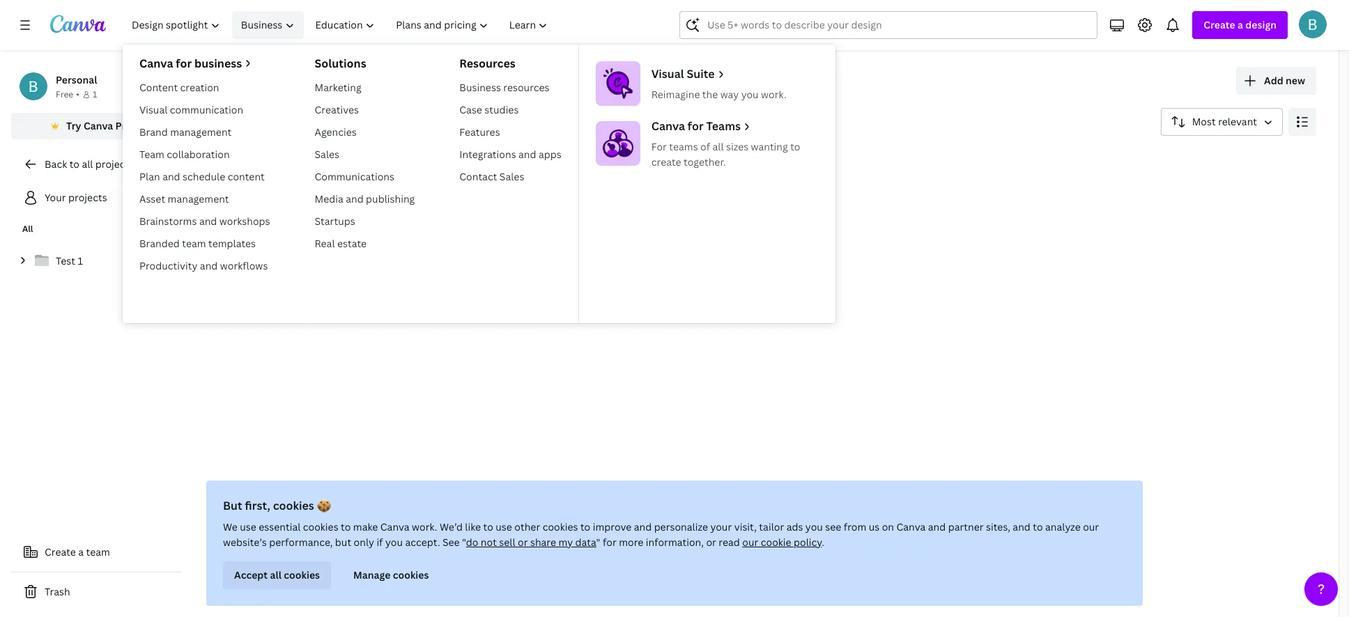 Task type: vqa. For each thing, say whether or not it's contained in the screenshot.
based inside the This dashboard counts elements based on exports. If an element of yours hasn't been exported, it won't be counted on your dashboard.
no



Task type: describe. For each thing, give the bounding box(es) containing it.
add
[[1264, 74, 1283, 87]]

our inside we use essential cookies to make canva work. we'd like to use other cookies to improve and personalize your visit, tailor ads you see from us on canva and partner sites, and to analyze our website's performance, but only if you accept. see "
[[1083, 521, 1099, 534]]

for
[[651, 140, 667, 153]]

visual suite
[[651, 66, 715, 82]]

visual for visual communication
[[139, 103, 167, 116]]

for for business
[[176, 56, 192, 71]]

we'd
[[440, 521, 463, 534]]

wanting
[[751, 140, 788, 153]]

information,
[[646, 536, 704, 549]]

manage cookies button
[[342, 562, 440, 589]]

all inside button
[[198, 153, 210, 167]]

contact sales
[[459, 170, 524, 183]]

a for design
[[1238, 18, 1243, 31]]

business resources
[[459, 81, 549, 94]]

create for create a design
[[1204, 18, 1235, 31]]

team inside button
[[86, 546, 110, 559]]

not
[[481, 536, 497, 549]]

most relevant
[[1192, 115, 1257, 128]]

workshops
[[219, 215, 270, 228]]

content creation link
[[134, 77, 276, 99]]

a for team
[[78, 546, 84, 559]]

and right sites, at the right bottom of the page
[[1013, 521, 1030, 534]]

trash link
[[11, 578, 181, 606]]

canva up the if
[[380, 521, 409, 534]]

partner
[[948, 521, 984, 534]]

try canva pro button
[[11, 113, 181, 139]]

branded
[[139, 237, 180, 250]]

your projects link
[[11, 184, 181, 212]]

communication
[[170, 103, 243, 116]]

cookies down performance,
[[284, 569, 320, 582]]

to inside the for teams of all sizes wanting to create together.
[[790, 140, 800, 153]]

top level navigation element
[[123, 11, 835, 323]]

resources
[[459, 56, 515, 71]]

asset management link
[[134, 188, 276, 210]]

case studies link
[[454, 99, 567, 121]]

test 1
[[56, 254, 83, 268]]

brand management
[[139, 125, 232, 139]]

my
[[558, 536, 573, 549]]

canva right on
[[896, 521, 926, 534]]

🍪
[[317, 498, 331, 514]]

0 horizontal spatial all
[[82, 157, 93, 171]]

essential
[[259, 521, 301, 534]]

but
[[223, 498, 242, 514]]

media and publishing link
[[309, 188, 420, 210]]

on
[[882, 521, 894, 534]]

0 vertical spatial sales
[[315, 148, 339, 161]]

but
[[335, 536, 351, 549]]

cookies up my
[[543, 521, 578, 534]]

sell
[[499, 536, 515, 549]]

tailor
[[759, 521, 784, 534]]

but first, cookies 🍪
[[223, 498, 331, 514]]

2 horizontal spatial you
[[805, 521, 823, 534]]

cookies down 🍪
[[303, 521, 338, 534]]

0 horizontal spatial 1
[[78, 254, 83, 268]]

analyze
[[1045, 521, 1081, 534]]

Sort by button
[[1161, 108, 1283, 136]]

create for create a team
[[45, 546, 76, 559]]

add new
[[1264, 74, 1305, 87]]

startups
[[315, 215, 355, 228]]

teams
[[706, 118, 741, 134]]

work. inside business menu
[[761, 88, 786, 101]]

for teams of all sizes wanting to create together.
[[651, 140, 800, 169]]

create a team
[[45, 546, 110, 559]]

new
[[1286, 74, 1305, 87]]

teams
[[669, 140, 698, 153]]

marketing
[[315, 81, 361, 94]]

other
[[514, 521, 540, 534]]

content
[[139, 81, 178, 94]]

and inside 'link'
[[162, 170, 180, 183]]

•
[[76, 88, 79, 100]]

creation
[[180, 81, 219, 94]]

branded team templates
[[139, 237, 256, 250]]

for for teams
[[688, 118, 704, 134]]

team collaboration
[[139, 148, 230, 161]]

we
[[223, 521, 238, 534]]

startups link
[[309, 210, 420, 233]]

and down communications
[[346, 192, 364, 206]]

visual communication link
[[134, 99, 276, 121]]

manage cookies
[[353, 569, 429, 582]]

designs
[[313, 153, 350, 167]]

business menu
[[123, 45, 835, 323]]

accept.
[[405, 536, 440, 549]]

to up data
[[580, 521, 590, 534]]

1 or from the left
[[518, 536, 528, 549]]

personal
[[56, 73, 97, 86]]

business for business
[[241, 18, 282, 31]]

0 horizontal spatial our
[[742, 536, 758, 549]]

more
[[619, 536, 643, 549]]

" inside we use essential cookies to make canva work. we'd like to use other cookies to improve and personalize your visit, tailor ads you see from us on canva and partner sites, and to analyze our website's performance, but only if you accept. see "
[[462, 536, 466, 549]]

visual for visual suite
[[651, 66, 684, 82]]

plan
[[139, 170, 160, 183]]

solutions
[[315, 56, 366, 71]]

contact sales link
[[454, 166, 567, 188]]

content creation
[[139, 81, 219, 94]]

creatives
[[315, 103, 359, 116]]

plan and schedule content link
[[134, 166, 276, 188]]

back to all projects link
[[11, 151, 181, 178]]

our cookie policy link
[[742, 536, 822, 549]]

2 use from the left
[[496, 521, 512, 534]]

agencies link
[[309, 121, 420, 144]]

design
[[1245, 18, 1277, 31]]

business
[[194, 56, 242, 71]]

improve
[[593, 521, 631, 534]]

manage
[[353, 569, 390, 582]]

back to all projects
[[45, 157, 134, 171]]

and left partner
[[928, 521, 946, 534]]

communications link
[[309, 166, 420, 188]]

cookies down accept.
[[393, 569, 429, 582]]

2 vertical spatial projects
[[68, 191, 107, 204]]

all inside the for teams of all sizes wanting to create together.
[[712, 140, 724, 153]]

together.
[[684, 155, 726, 169]]



Task type: locate. For each thing, give the bounding box(es) containing it.
try
[[66, 119, 81, 132]]

management
[[170, 125, 232, 139], [168, 192, 229, 206]]

1 horizontal spatial our
[[1083, 521, 1099, 534]]

content
[[228, 170, 265, 183]]

1 horizontal spatial a
[[1238, 18, 1243, 31]]

1 vertical spatial your projects
[[45, 191, 107, 204]]

schedule
[[183, 170, 225, 183]]

suite
[[687, 66, 715, 82]]

0 vertical spatial for
[[176, 56, 192, 71]]

to right wanting
[[790, 140, 800, 153]]

0 horizontal spatial or
[[518, 536, 528, 549]]

try canva pro
[[66, 119, 132, 132]]

productivity and workflows
[[139, 259, 268, 272]]

0 vertical spatial our
[[1083, 521, 1099, 534]]

for inside but first, cookies 🍪 dialog
[[603, 536, 617, 549]]

0 horizontal spatial team
[[86, 546, 110, 559]]

a inside button
[[78, 546, 84, 559]]

0 vertical spatial a
[[1238, 18, 1243, 31]]

1 horizontal spatial team
[[182, 237, 206, 250]]

cookie
[[761, 536, 791, 549]]

or
[[518, 536, 528, 549], [706, 536, 716, 549]]

management for asset management
[[168, 192, 229, 206]]

brad klo image
[[1299, 10, 1327, 38]]

0 vertical spatial all
[[712, 140, 724, 153]]

sales link
[[309, 144, 420, 166]]

you inside business menu
[[741, 88, 759, 101]]

if
[[377, 536, 383, 549]]

1 horizontal spatial "
[[596, 536, 600, 549]]

0 vertical spatial work.
[[761, 88, 786, 101]]

management for brand management
[[170, 125, 232, 139]]

0 vertical spatial your
[[192, 66, 243, 96]]

2 horizontal spatial for
[[688, 118, 704, 134]]

templates
[[208, 237, 256, 250]]

business resources link
[[454, 77, 567, 99]]

use
[[240, 521, 256, 534], [496, 521, 512, 534]]

1 vertical spatial business
[[459, 81, 501, 94]]

a inside dropdown button
[[1238, 18, 1243, 31]]

your
[[710, 521, 732, 534]]

all
[[198, 153, 210, 167], [22, 223, 33, 235]]

1 vertical spatial your
[[45, 191, 66, 204]]

1 vertical spatial our
[[742, 536, 758, 549]]

and
[[518, 148, 536, 161], [162, 170, 180, 183], [346, 192, 364, 206], [199, 215, 217, 228], [200, 259, 218, 272], [634, 521, 652, 534], [928, 521, 946, 534], [1013, 521, 1030, 534]]

canva up the content
[[139, 56, 173, 71]]

1 right •
[[93, 88, 97, 100]]

case
[[459, 103, 482, 116]]

1 " from the left
[[462, 536, 466, 549]]

all button
[[192, 147, 216, 174]]

2 horizontal spatial all
[[712, 140, 724, 153]]

visit,
[[734, 521, 757, 534]]

accept all cookies button
[[223, 562, 331, 589]]

visual up brand
[[139, 103, 167, 116]]

1 vertical spatial for
[[688, 118, 704, 134]]

all right of at the right top
[[712, 140, 724, 153]]

create
[[1204, 18, 1235, 31], [45, 546, 76, 559]]

1 horizontal spatial business
[[459, 81, 501, 94]]

add new button
[[1236, 67, 1316, 95]]

you right way
[[741, 88, 759, 101]]

but first, cookies 🍪 dialog
[[206, 481, 1143, 606]]

projects
[[248, 66, 341, 96], [95, 157, 134, 171], [68, 191, 107, 204]]

canva for teams
[[651, 118, 741, 134]]

1 horizontal spatial your
[[192, 66, 243, 96]]

data
[[575, 536, 596, 549]]

to left the analyze
[[1033, 521, 1043, 534]]

a left design
[[1238, 18, 1243, 31]]

and right plan
[[162, 170, 180, 183]]

sales down integrations and apps link
[[500, 170, 524, 183]]

management down visual communication link
[[170, 125, 232, 139]]

from
[[844, 521, 866, 534]]

you up policy
[[805, 521, 823, 534]]

0 vertical spatial visual
[[651, 66, 684, 82]]

our right the analyze
[[1083, 521, 1099, 534]]

business up case studies
[[459, 81, 501, 94]]

1 horizontal spatial use
[[496, 521, 512, 534]]

0 horizontal spatial create
[[45, 546, 76, 559]]

1 right test
[[78, 254, 83, 268]]

create a team button
[[11, 539, 181, 566]]

see
[[825, 521, 841, 534]]

create a design button
[[1192, 11, 1288, 39]]

1 vertical spatial a
[[78, 546, 84, 559]]

0 vertical spatial management
[[170, 125, 232, 139]]

0 horizontal spatial business
[[241, 18, 282, 31]]

team inside business menu
[[182, 237, 206, 250]]

do not sell or share my data " for more information, or read our cookie policy .
[[466, 536, 824, 549]]

create left design
[[1204, 18, 1235, 31]]

0 horizontal spatial work.
[[412, 521, 437, 534]]

projects down back to all projects
[[68, 191, 107, 204]]

0 horizontal spatial visual
[[139, 103, 167, 116]]

1 horizontal spatial all
[[198, 153, 210, 167]]

1 horizontal spatial your projects
[[192, 66, 341, 96]]

sales
[[315, 148, 339, 161], [500, 170, 524, 183]]

work. inside we use essential cookies to make canva work. we'd like to use other cookies to improve and personalize your visit, tailor ads you see from us on canva and partner sites, and to analyze our website's performance, but only if you accept. see "
[[412, 521, 437, 534]]

0 vertical spatial you
[[741, 88, 759, 101]]

branded team templates link
[[134, 233, 276, 255]]

performance,
[[269, 536, 333, 549]]

for up of at the right top
[[688, 118, 704, 134]]

sites,
[[986, 521, 1010, 534]]

0 horizontal spatial use
[[240, 521, 256, 534]]

personalize
[[654, 521, 708, 534]]

2 vertical spatial for
[[603, 536, 617, 549]]

use up sell
[[496, 521, 512, 534]]

0 horizontal spatial your
[[45, 191, 66, 204]]

productivity
[[139, 259, 198, 272]]

apps
[[539, 148, 561, 161]]

or left read
[[706, 536, 716, 549]]

productivity and workflows link
[[134, 255, 276, 277]]

a
[[1238, 18, 1243, 31], [78, 546, 84, 559]]

see
[[442, 536, 460, 549]]

1 vertical spatial visual
[[139, 103, 167, 116]]

1 vertical spatial team
[[86, 546, 110, 559]]

team up productivity and workflows
[[182, 237, 206, 250]]

to
[[790, 140, 800, 153], [69, 157, 79, 171], [341, 521, 351, 534], [483, 521, 493, 534], [580, 521, 590, 534], [1033, 521, 1043, 534]]

team collaboration link
[[134, 144, 276, 166]]

0 vertical spatial create
[[1204, 18, 1235, 31]]

use up website's
[[240, 521, 256, 534]]

0 vertical spatial projects
[[248, 66, 341, 96]]

business up business
[[241, 18, 282, 31]]

" down the 'improve'
[[596, 536, 600, 549]]

2 vertical spatial you
[[385, 536, 403, 549]]

1 horizontal spatial visual
[[651, 66, 684, 82]]

our down visit,
[[742, 536, 758, 549]]

estate
[[337, 237, 367, 250]]

canva up for
[[651, 118, 685, 134]]

1
[[93, 88, 97, 100], [78, 254, 83, 268]]

brainstorms and workshops
[[139, 215, 270, 228]]

canva for business link
[[139, 56, 270, 71]]

0 vertical spatial all
[[198, 153, 210, 167]]

1 vertical spatial create
[[45, 546, 76, 559]]

your projects down back to all projects
[[45, 191, 107, 204]]

for down the 'improve'
[[603, 536, 617, 549]]

your up communication
[[192, 66, 243, 96]]

0 horizontal spatial you
[[385, 536, 403, 549]]

0 horizontal spatial a
[[78, 546, 84, 559]]

and left the "apps"
[[518, 148, 536, 161]]

1 horizontal spatial work.
[[761, 88, 786, 101]]

projects left plan
[[95, 157, 134, 171]]

Search search field
[[708, 12, 1070, 38]]

your down back
[[45, 191, 66, 204]]

1 horizontal spatial sales
[[500, 170, 524, 183]]

business
[[241, 18, 282, 31], [459, 81, 501, 94]]

pro
[[115, 119, 132, 132]]

.
[[822, 536, 824, 549]]

2 or from the left
[[706, 536, 716, 549]]

and down asset management link on the left top of the page
[[199, 215, 217, 228]]

0 vertical spatial business
[[241, 18, 282, 31]]

1 horizontal spatial 1
[[93, 88, 97, 100]]

accept all cookies
[[234, 569, 320, 582]]

all inside button
[[270, 569, 281, 582]]

management down plan and schedule content
[[168, 192, 229, 206]]

create
[[651, 155, 681, 169]]

team
[[139, 148, 164, 161]]

to up but
[[341, 521, 351, 534]]

your
[[192, 66, 243, 96], [45, 191, 66, 204]]

projects up creatives
[[248, 66, 341, 96]]

create inside dropdown button
[[1204, 18, 1235, 31]]

your projects down business dropdown button
[[192, 66, 341, 96]]

1 vertical spatial all
[[82, 157, 93, 171]]

cookies up the 'essential'
[[273, 498, 314, 514]]

1 vertical spatial 1
[[78, 254, 83, 268]]

read
[[719, 536, 740, 549]]

share
[[530, 536, 556, 549]]

for up content creation
[[176, 56, 192, 71]]

1 vertical spatial sales
[[500, 170, 524, 183]]

canva right try
[[84, 119, 113, 132]]

work. right way
[[761, 88, 786, 101]]

all right back
[[82, 157, 93, 171]]

business button
[[232, 11, 304, 39]]

canva for business
[[139, 56, 242, 71]]

0 horizontal spatial all
[[22, 223, 33, 235]]

0 vertical spatial team
[[182, 237, 206, 250]]

do
[[466, 536, 478, 549]]

way
[[720, 88, 739, 101]]

communications
[[315, 170, 394, 183]]

business for business resources
[[459, 81, 501, 94]]

1 use from the left
[[240, 521, 256, 534]]

and down branded team templates link
[[200, 259, 218, 272]]

1 vertical spatial you
[[805, 521, 823, 534]]

1 horizontal spatial for
[[603, 536, 617, 549]]

workflows
[[220, 259, 268, 272]]

features
[[459, 125, 500, 139]]

a up the trash link
[[78, 546, 84, 559]]

business inside business dropdown button
[[241, 18, 282, 31]]

starred
[[245, 238, 281, 251]]

0 vertical spatial your projects
[[192, 66, 341, 96]]

visual communication
[[139, 103, 243, 116]]

1 horizontal spatial all
[[270, 569, 281, 582]]

or right sell
[[518, 536, 528, 549]]

1 vertical spatial management
[[168, 192, 229, 206]]

for
[[176, 56, 192, 71], [688, 118, 704, 134], [603, 536, 617, 549]]

and up do not sell or share my data " for more information, or read our cookie policy .
[[634, 521, 652, 534]]

canva inside try canva pro button
[[84, 119, 113, 132]]

1 vertical spatial projects
[[95, 157, 134, 171]]

0 horizontal spatial for
[[176, 56, 192, 71]]

0 horizontal spatial "
[[462, 536, 466, 549]]

1 horizontal spatial you
[[741, 88, 759, 101]]

2 " from the left
[[596, 536, 600, 549]]

features link
[[454, 121, 567, 144]]

to right back
[[69, 157, 79, 171]]

the
[[702, 88, 718, 101]]

work. up accept.
[[412, 521, 437, 534]]

integrations
[[459, 148, 516, 161]]

1 horizontal spatial or
[[706, 536, 716, 549]]

business inside "link"
[[459, 81, 501, 94]]

" right see
[[462, 536, 466, 549]]

0 vertical spatial 1
[[93, 88, 97, 100]]

back
[[45, 157, 67, 171]]

free •
[[56, 88, 79, 100]]

you right the if
[[385, 536, 403, 549]]

policy
[[794, 536, 822, 549]]

None search field
[[680, 11, 1098, 39]]

create inside button
[[45, 546, 76, 559]]

2 vertical spatial all
[[270, 569, 281, 582]]

website's
[[223, 536, 267, 549]]

0 horizontal spatial sales
[[315, 148, 339, 161]]

sales down agencies
[[315, 148, 339, 161]]

0 horizontal spatial your projects
[[45, 191, 107, 204]]

resources
[[503, 81, 549, 94]]

team up the trash link
[[86, 546, 110, 559]]

case studies
[[459, 103, 519, 116]]

all right accept
[[270, 569, 281, 582]]

integrations and apps link
[[454, 144, 567, 166]]

trash
[[45, 585, 70, 599]]

to right like
[[483, 521, 493, 534]]

team
[[182, 237, 206, 250], [86, 546, 110, 559]]

create up trash
[[45, 546, 76, 559]]

1 vertical spatial all
[[22, 223, 33, 235]]

1 vertical spatial work.
[[412, 521, 437, 534]]

test
[[56, 254, 75, 268]]

of
[[700, 140, 710, 153]]

visual up reimagine
[[651, 66, 684, 82]]

1 horizontal spatial create
[[1204, 18, 1235, 31]]



